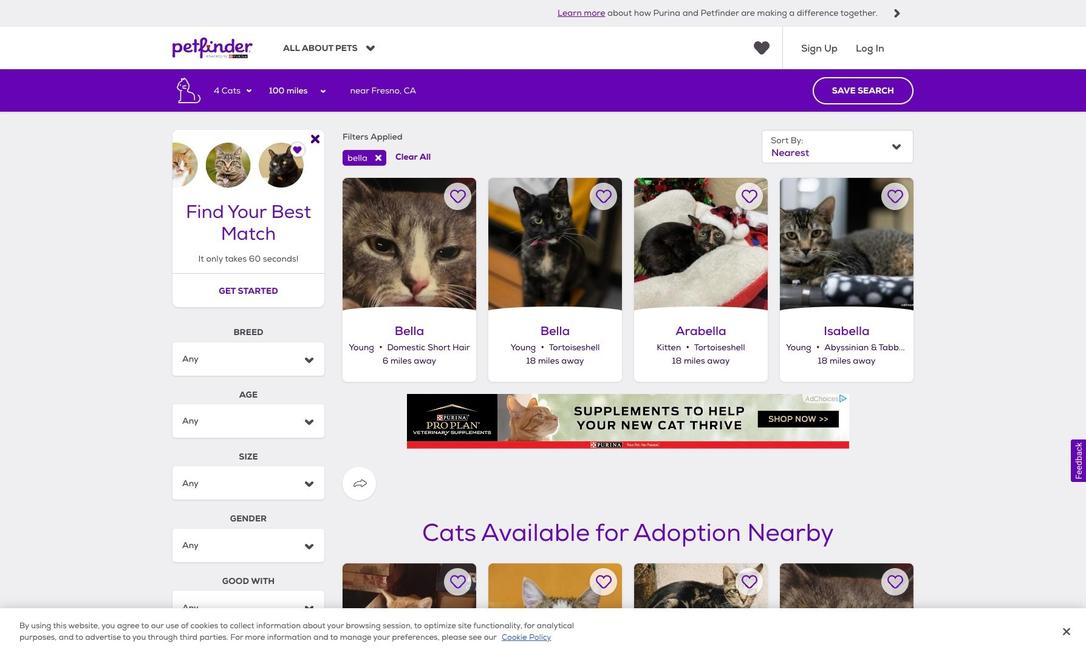 Task type: locate. For each thing, give the bounding box(es) containing it.
potential cat matches image
[[173, 130, 324, 188]]

arabella, adoptable cat, kitten female tortoiseshell, 18 miles away. image
[[634, 178, 768, 311]]

bella, adoptable cat, young female tortoiseshell, 18 miles away. image
[[488, 178, 622, 311]]

isabella, adoptable cat, young female abyssinian & tabby mix, 18 miles away. image
[[780, 178, 914, 311]]

katie, adoptable cat, adult female domestic short hair mix, fresno, ca. image
[[488, 563, 622, 658]]

main content
[[0, 69, 1086, 658]]

bella, adoptable cat, young female domestic short hair, fresno, ca. image
[[780, 563, 914, 658]]



Task type: describe. For each thing, give the bounding box(es) containing it.
bella, adoptable cat, young female domestic short hair, 6 miles away. image
[[343, 178, 476, 311]]

petfinder home image
[[173, 27, 253, 69]]

privacy alert dialog
[[0, 609, 1086, 658]]

advertisement element
[[407, 394, 849, 449]]

selena, adoptable cat, young female domestic short hair mix, fresno, ca. image
[[634, 563, 768, 658]]

blake meowden, adoptable cat, kitten male domestic short hair, parlier, ca. image
[[343, 563, 476, 658]]



Task type: vqa. For each thing, say whether or not it's contained in the screenshot.
dean, adoptable dog, young male miniature pinscher mix, 65 miles away. image
no



